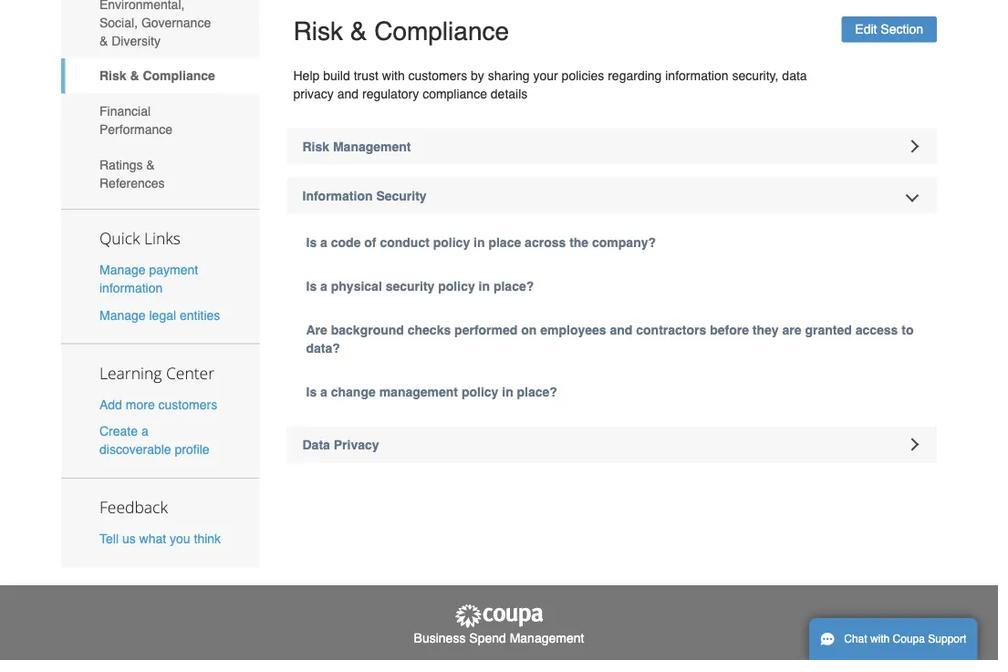 Task type: locate. For each thing, give the bounding box(es) containing it.
spend
[[469, 632, 506, 646]]

and
[[337, 86, 359, 101], [610, 323, 633, 337]]

0 vertical spatial information
[[666, 68, 729, 83]]

edit section
[[856, 22, 924, 37]]

0 vertical spatial is
[[306, 235, 317, 250]]

environmental, social, governance & diversity
[[99, 0, 211, 48]]

security,
[[732, 68, 779, 83]]

policy for security
[[438, 279, 475, 293]]

with
[[382, 68, 405, 83], [871, 633, 890, 646]]

2 vertical spatial policy
[[462, 385, 499, 399]]

management
[[333, 139, 411, 154], [510, 632, 585, 646]]

1 horizontal spatial with
[[871, 633, 890, 646]]

security
[[386, 279, 435, 293]]

management up the information security
[[333, 139, 411, 154]]

0 horizontal spatial and
[[337, 86, 359, 101]]

risk up financial
[[99, 69, 126, 83]]

0 vertical spatial place?
[[494, 279, 534, 293]]

& inside ratings & references
[[146, 157, 155, 172]]

social,
[[99, 15, 138, 30]]

manage payment information
[[99, 263, 198, 296]]

3 is from the top
[[306, 385, 317, 399]]

manage inside manage payment information
[[99, 263, 146, 278]]

data
[[303, 438, 330, 452]]

compliance up the financial performance link
[[143, 69, 215, 83]]

you
[[170, 532, 190, 547]]

in
[[474, 235, 485, 250], [479, 279, 490, 293], [502, 385, 514, 399]]

links
[[144, 228, 181, 249]]

manage down quick
[[99, 263, 146, 278]]

1 vertical spatial in
[[479, 279, 490, 293]]

policy
[[433, 235, 470, 250], [438, 279, 475, 293], [462, 385, 499, 399]]

in left place
[[474, 235, 485, 250]]

1 vertical spatial information
[[99, 281, 163, 296]]

data privacy heading
[[287, 427, 937, 463]]

compliance up by
[[374, 17, 509, 46]]

is left change at bottom
[[306, 385, 317, 399]]

is a physical security policy in place?
[[306, 279, 534, 293]]

in for security
[[479, 279, 490, 293]]

is for is a code of conduct policy in place across the company?
[[306, 235, 317, 250]]

risk & compliance up trust
[[293, 17, 509, 46]]

1 horizontal spatial compliance
[[374, 17, 509, 46]]

a for discoverable
[[141, 424, 149, 439]]

2 vertical spatial risk
[[303, 139, 330, 154]]

manage left "legal"
[[99, 308, 146, 323]]

risk & compliance down diversity
[[99, 69, 215, 83]]

manage
[[99, 263, 146, 278], [99, 308, 146, 323]]

0 horizontal spatial with
[[382, 68, 405, 83]]

place? down the on
[[517, 385, 558, 399]]

0 horizontal spatial information
[[99, 281, 163, 296]]

& down social,
[[99, 33, 108, 48]]

0 vertical spatial risk
[[293, 17, 343, 46]]

a left code
[[320, 235, 328, 250]]

are
[[306, 323, 328, 337]]

change
[[331, 385, 376, 399]]

information security heading
[[287, 178, 937, 214]]

1 vertical spatial risk & compliance
[[99, 69, 215, 83]]

checks
[[408, 323, 451, 337]]

1 manage from the top
[[99, 263, 146, 278]]

1 is from the top
[[306, 235, 317, 250]]

regarding
[[608, 68, 662, 83]]

us
[[122, 532, 136, 547]]

in up the "performed"
[[479, 279, 490, 293]]

in down the "performed"
[[502, 385, 514, 399]]

& up 'references'
[[146, 157, 155, 172]]

privacy
[[293, 86, 334, 101]]

create a discoverable profile
[[99, 424, 210, 457]]

2 is from the top
[[306, 279, 317, 293]]

management down coupa supplier portal image
[[510, 632, 585, 646]]

customers up compliance
[[409, 68, 467, 83]]

0 vertical spatial risk & compliance
[[293, 17, 509, 46]]

policy right the conduct
[[433, 235, 470, 250]]

risk management heading
[[287, 128, 937, 165]]

1 vertical spatial is
[[306, 279, 317, 293]]

manage legal entities link
[[99, 308, 220, 323]]

risk
[[293, 17, 343, 46], [99, 69, 126, 83], [303, 139, 330, 154]]

1 horizontal spatial information
[[666, 68, 729, 83]]

& inside environmental, social, governance & diversity
[[99, 33, 108, 48]]

1 vertical spatial with
[[871, 633, 890, 646]]

risk up 'help'
[[293, 17, 343, 46]]

0 vertical spatial customers
[[409, 68, 467, 83]]

0 horizontal spatial compliance
[[143, 69, 215, 83]]

information
[[666, 68, 729, 83], [99, 281, 163, 296]]

add more customers link
[[99, 397, 217, 412]]

data privacy
[[303, 438, 379, 452]]

and down build
[[337, 86, 359, 101]]

0 vertical spatial management
[[333, 139, 411, 154]]

compliance
[[374, 17, 509, 46], [143, 69, 215, 83]]

is
[[306, 235, 317, 250], [306, 279, 317, 293], [306, 385, 317, 399]]

edit section link
[[842, 16, 937, 42]]

2 vertical spatial is
[[306, 385, 317, 399]]

performance
[[99, 122, 173, 137]]

1 horizontal spatial and
[[610, 323, 633, 337]]

policy right security
[[438, 279, 475, 293]]

place?
[[494, 279, 534, 293], [517, 385, 558, 399]]

entities
[[180, 308, 220, 323]]

manage for manage payment information
[[99, 263, 146, 278]]

place? for is a physical security policy in place?
[[494, 279, 534, 293]]

information left security,
[[666, 68, 729, 83]]

is up are
[[306, 279, 317, 293]]

1 vertical spatial place?
[[517, 385, 558, 399]]

profile
[[175, 442, 210, 457]]

manage payment information link
[[99, 263, 198, 296]]

granted
[[805, 323, 852, 337]]

a left the physical
[[320, 279, 328, 293]]

conduct
[[380, 235, 430, 250]]

risk down privacy
[[303, 139, 330, 154]]

0 horizontal spatial management
[[333, 139, 411, 154]]

1 horizontal spatial customers
[[409, 68, 467, 83]]

&
[[350, 17, 367, 46], [99, 33, 108, 48], [130, 69, 139, 83], [146, 157, 155, 172]]

a up discoverable
[[141, 424, 149, 439]]

risk management
[[303, 139, 411, 154]]

help
[[293, 68, 320, 83]]

financial performance link
[[61, 94, 260, 147]]

1 vertical spatial and
[[610, 323, 633, 337]]

0 vertical spatial manage
[[99, 263, 146, 278]]

create
[[99, 424, 138, 439]]

customers down center
[[158, 397, 217, 412]]

0 vertical spatial in
[[474, 235, 485, 250]]

risk management button
[[287, 128, 937, 165]]

0 horizontal spatial customers
[[158, 397, 217, 412]]

information up manage legal entities 'link'
[[99, 281, 163, 296]]

2 manage from the top
[[99, 308, 146, 323]]

information inside manage payment information
[[99, 281, 163, 296]]

tell us what you think
[[99, 532, 221, 547]]

0 vertical spatial and
[[337, 86, 359, 101]]

0 horizontal spatial risk & compliance
[[99, 69, 215, 83]]

2 vertical spatial in
[[502, 385, 514, 399]]

across
[[525, 235, 566, 250]]

1 horizontal spatial management
[[510, 632, 585, 646]]

quick
[[99, 228, 140, 249]]

create a discoverable profile link
[[99, 424, 210, 457]]

a inside create a discoverable profile
[[141, 424, 149, 439]]

customers
[[409, 68, 467, 83], [158, 397, 217, 412]]

with up regulatory
[[382, 68, 405, 83]]

policy right management
[[462, 385, 499, 399]]

place? down place
[[494, 279, 534, 293]]

coupa supplier portal image
[[454, 604, 545, 630]]

is for is a physical security policy in place?
[[306, 279, 317, 293]]

1 vertical spatial manage
[[99, 308, 146, 323]]

1 vertical spatial policy
[[438, 279, 475, 293]]

company?
[[592, 235, 656, 250]]

payment
[[149, 263, 198, 278]]

is left code
[[306, 235, 317, 250]]

are background checks performed on employees and contractors before they are granted access to data?
[[306, 323, 914, 356]]

and right employees
[[610, 323, 633, 337]]

1 vertical spatial compliance
[[143, 69, 215, 83]]

with right "chat"
[[871, 633, 890, 646]]

financial
[[99, 104, 151, 118]]

with inside help build trust with customers by sharing your policies regarding information security, data privacy and regulatory compliance details
[[382, 68, 405, 83]]

0 vertical spatial with
[[382, 68, 405, 83]]

a left change at bottom
[[320, 385, 328, 399]]



Task type: describe. For each thing, give the bounding box(es) containing it.
employees
[[541, 323, 607, 337]]

data privacy button
[[287, 427, 937, 463]]

customers inside help build trust with customers by sharing your policies regarding information security, data privacy and regulatory compliance details
[[409, 68, 467, 83]]

add
[[99, 397, 122, 412]]

environmental,
[[99, 0, 185, 11]]

coupa
[[893, 633, 926, 646]]

information security button
[[287, 178, 937, 214]]

a for physical
[[320, 279, 328, 293]]

manage legal entities
[[99, 308, 220, 323]]

are
[[783, 323, 802, 337]]

1 vertical spatial customers
[[158, 397, 217, 412]]

risk inside dropdown button
[[303, 139, 330, 154]]

code
[[331, 235, 361, 250]]

compliance inside risk & compliance link
[[143, 69, 215, 83]]

1 horizontal spatial risk & compliance
[[293, 17, 509, 46]]

more
[[126, 397, 155, 412]]

in for management
[[502, 385, 514, 399]]

risk & compliance link
[[61, 58, 260, 94]]

a for change
[[320, 385, 328, 399]]

feedback
[[99, 497, 168, 518]]

tell
[[99, 532, 119, 547]]

quick links
[[99, 228, 181, 249]]

your
[[534, 68, 558, 83]]

help build trust with customers by sharing your policies regarding information security, data privacy and regulatory compliance details
[[293, 68, 807, 101]]

is for is a change management policy in place?
[[306, 385, 317, 399]]

think
[[194, 532, 221, 547]]

the
[[570, 235, 589, 250]]

is a change management policy in place?
[[306, 385, 558, 399]]

information
[[303, 188, 373, 203]]

sharing
[[488, 68, 530, 83]]

place? for is a change management policy in place?
[[517, 385, 558, 399]]

& down diversity
[[130, 69, 139, 83]]

physical
[[331, 279, 382, 293]]

and inside are background checks performed on employees and contractors before they are granted access to data?
[[610, 323, 633, 337]]

references
[[99, 176, 165, 190]]

a for code
[[320, 235, 328, 250]]

0 vertical spatial compliance
[[374, 17, 509, 46]]

data?
[[306, 341, 340, 356]]

policies
[[562, 68, 605, 83]]

financial performance
[[99, 104, 173, 137]]

management inside dropdown button
[[333, 139, 411, 154]]

section
[[881, 22, 924, 37]]

discoverable
[[99, 442, 171, 457]]

of
[[364, 235, 377, 250]]

background
[[331, 323, 404, 337]]

ratings
[[99, 157, 143, 172]]

governance
[[141, 15, 211, 30]]

what
[[139, 532, 166, 547]]

information inside help build trust with customers by sharing your policies regarding information security, data privacy and regulatory compliance details
[[666, 68, 729, 83]]

chat with coupa support button
[[810, 619, 978, 661]]

before
[[710, 323, 749, 337]]

policy for management
[[462, 385, 499, 399]]

place
[[489, 235, 521, 250]]

0 vertical spatial policy
[[433, 235, 470, 250]]

details
[[491, 86, 528, 101]]

edit
[[856, 22, 878, 37]]

business spend management
[[414, 632, 585, 646]]

privacy
[[334, 438, 379, 452]]

learning
[[99, 362, 162, 384]]

add more customers
[[99, 397, 217, 412]]

legal
[[149, 308, 176, 323]]

and inside help build trust with customers by sharing your policies regarding information security, data privacy and regulatory compliance details
[[337, 86, 359, 101]]

learning center
[[99, 362, 215, 384]]

security
[[376, 188, 427, 203]]

support
[[929, 633, 967, 646]]

chat
[[845, 633, 868, 646]]

business
[[414, 632, 466, 646]]

to
[[902, 323, 914, 337]]

chat with coupa support
[[845, 633, 967, 646]]

information security
[[303, 188, 427, 203]]

1 vertical spatial risk
[[99, 69, 126, 83]]

is a code of conduct policy in place across the company?
[[306, 235, 656, 250]]

ratings & references
[[99, 157, 165, 190]]

with inside button
[[871, 633, 890, 646]]

by
[[471, 68, 485, 83]]

manage for manage legal entities
[[99, 308, 146, 323]]

1 vertical spatial management
[[510, 632, 585, 646]]

compliance
[[423, 86, 487, 101]]

regulatory
[[362, 86, 419, 101]]

on
[[521, 323, 537, 337]]

diversity
[[112, 33, 161, 48]]

ratings & references link
[[61, 147, 260, 201]]

& up trust
[[350, 17, 367, 46]]

management
[[379, 385, 458, 399]]

trust
[[354, 68, 379, 83]]

contractors
[[636, 323, 707, 337]]

build
[[323, 68, 350, 83]]

tell us what you think button
[[99, 530, 221, 548]]

environmental, social, governance & diversity link
[[61, 0, 260, 58]]

they
[[753, 323, 779, 337]]

data
[[783, 68, 807, 83]]

center
[[166, 362, 215, 384]]



Task type: vqa. For each thing, say whether or not it's contained in the screenshot.
© 2006-2023 Coupa Software Incorporated
no



